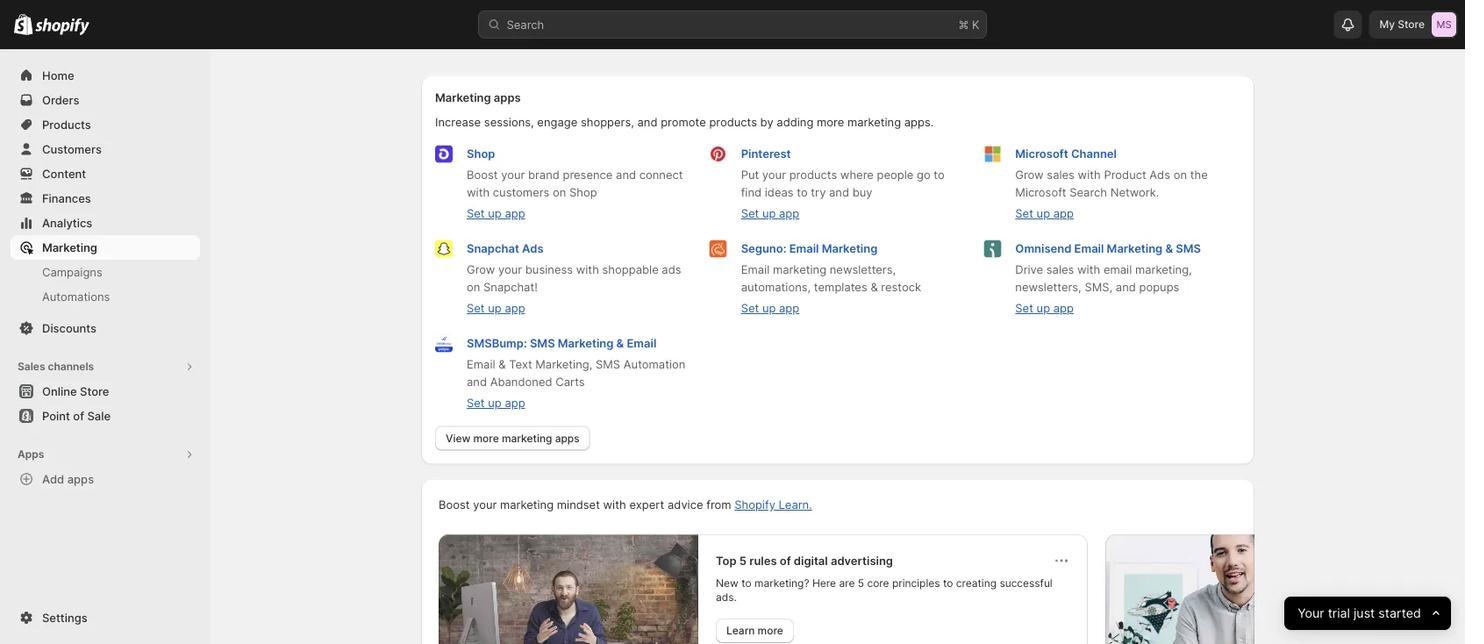 Task type: locate. For each thing, give the bounding box(es) containing it.
0 vertical spatial search
[[507, 18, 544, 31]]

set up app link down abandoned
[[467, 396, 525, 410]]

my store image
[[1432, 12, 1457, 37]]

1 vertical spatial boost
[[439, 498, 470, 512]]

shoppable
[[602, 263, 659, 276]]

1 vertical spatial 5
[[858, 577, 864, 589]]

and down smsbump:
[[467, 375, 487, 389]]

brand
[[528, 168, 560, 182]]

marketing up marketing, at the bottom left
[[558, 337, 614, 350]]

1 horizontal spatial of
[[780, 553, 791, 567]]

marketing for smsbump: sms marketing & email email & text marketing, sms automation and abandoned carts set up app
[[558, 337, 614, 350]]

set up app link down snapchat!
[[467, 301, 525, 315]]

on left the
[[1174, 168, 1187, 182]]

your up snapchat!
[[498, 263, 522, 276]]

2 horizontal spatial more
[[817, 115, 844, 129]]

microsoft down microsoft channel link
[[1016, 186, 1067, 199]]

with inside 'shop boost your brand presence and connect with customers on shop set up app'
[[467, 186, 490, 199]]

email
[[789, 242, 819, 255], [1075, 242, 1104, 255], [741, 263, 770, 276], [627, 337, 657, 350], [467, 358, 495, 371]]

0 horizontal spatial sms
[[530, 337, 555, 350]]

0 horizontal spatial store
[[80, 384, 109, 398]]

0 horizontal spatial newsletters,
[[830, 263, 896, 276]]

set up the view more marketing apps
[[467, 396, 485, 410]]

0 vertical spatial boost
[[467, 168, 498, 182]]

ads up network.
[[1150, 168, 1171, 182]]

with right business
[[576, 263, 599, 276]]

0 vertical spatial products
[[709, 115, 757, 129]]

marketing up "templates"
[[822, 242, 878, 255]]

view for view more marketing apps
[[446, 432, 471, 444]]

view for view channel report
[[435, 17, 462, 31]]

marketing down analytics
[[42, 240, 97, 254]]

boost
[[467, 168, 498, 182], [439, 498, 470, 512]]

1 horizontal spatial grow
[[1016, 168, 1044, 182]]

more right adding
[[817, 115, 844, 129]]

search
[[507, 18, 544, 31], [1070, 186, 1107, 199]]

buy
[[853, 186, 873, 199]]

& up marketing,
[[1166, 242, 1173, 255]]

email up automation
[[627, 337, 657, 350]]

on down the brand
[[553, 186, 566, 199]]

1 vertical spatial view
[[446, 432, 471, 444]]

online store link
[[11, 379, 200, 404]]

0 vertical spatial ads
[[1150, 168, 1171, 182]]

products up try
[[789, 168, 837, 182]]

1 vertical spatial newsletters,
[[1016, 280, 1082, 294]]

2 vertical spatial apps
[[67, 472, 94, 486]]

2 horizontal spatial sms
[[1176, 242, 1201, 255]]

learn.
[[779, 498, 812, 512]]

ads up business
[[522, 242, 544, 255]]

with inside snapchat ads grow your business with shoppable ads on snapchat! set up app
[[576, 263, 599, 276]]

shop down presence
[[570, 186, 597, 199]]

& left 'text' on the left of page
[[499, 358, 506, 371]]

k
[[972, 18, 980, 31]]

marketing,
[[1135, 263, 1192, 276]]

pinterest put your products where people go to find ideas to try and buy set up app
[[741, 147, 945, 220]]

up inside the omnisend email marketing & sms drive sales with email marketing, newsletters, sms, and popups set up app
[[1037, 301, 1050, 315]]

0 vertical spatial 5
[[740, 553, 747, 567]]

1 horizontal spatial on
[[553, 186, 566, 199]]

and down email
[[1116, 280, 1136, 294]]

1 vertical spatial of
[[780, 553, 791, 567]]

home
[[42, 68, 74, 82]]

and left the connect on the left top of the page
[[616, 168, 636, 182]]

0 vertical spatial shop
[[467, 147, 495, 161]]

snapchat!
[[484, 280, 538, 294]]

apps for add apps
[[67, 472, 94, 486]]

newsletters, up "templates"
[[830, 263, 896, 276]]

2 microsoft from the top
[[1016, 186, 1067, 199]]

with down shop link
[[467, 186, 490, 199]]

just
[[1354, 606, 1375, 621]]

email down smsbump:
[[467, 358, 495, 371]]

1 vertical spatial sms
[[530, 337, 555, 350]]

1 horizontal spatial 5
[[858, 577, 864, 589]]

on inside snapchat ads grow your business with shoppable ads on snapchat! set up app
[[467, 280, 480, 294]]

up up omnisend
[[1037, 207, 1050, 220]]

sms right marketing, at the bottom left
[[596, 358, 621, 371]]

your up ideas
[[762, 168, 786, 182]]

grow for snapchat!
[[467, 263, 495, 276]]

more down abandoned
[[473, 432, 499, 444]]

smsbump:
[[467, 337, 527, 350]]

0 horizontal spatial search
[[507, 18, 544, 31]]

app down the customers
[[505, 207, 525, 220]]

0 vertical spatial microsoft
[[1016, 147, 1068, 161]]

more inside 'link'
[[473, 432, 499, 444]]

0 horizontal spatial 5
[[740, 553, 747, 567]]

your inside 'shop boost your brand presence and connect with customers on shop set up app'
[[501, 168, 525, 182]]

restock
[[881, 280, 921, 294]]

1 horizontal spatial sms
[[596, 358, 621, 371]]

1 vertical spatial microsoft
[[1016, 186, 1067, 199]]

&
[[1166, 242, 1173, 255], [871, 280, 878, 294], [617, 337, 624, 350], [499, 358, 506, 371]]

grow down snapchat
[[467, 263, 495, 276]]

campaigns link
[[11, 260, 200, 284]]

more for view more marketing apps
[[473, 432, 499, 444]]

search up marketing apps
[[507, 18, 544, 31]]

mindset
[[557, 498, 600, 512]]

& inside seguno: email marketing email marketing newsletters, automations, templates & restock set up app
[[871, 280, 878, 294]]

more right learn
[[758, 624, 783, 637]]

where
[[841, 168, 874, 182]]

pinterest
[[741, 147, 791, 161]]

your trial just started
[[1298, 606, 1421, 621]]

learn more
[[727, 624, 783, 637]]

1 horizontal spatial ads
[[1150, 168, 1171, 182]]

ads
[[662, 263, 681, 276]]

finances
[[42, 191, 91, 205]]

set inside microsoft channel grow sales with product ads on the microsoft search network. set up app
[[1016, 207, 1034, 220]]

grow inside microsoft channel grow sales with product ads on the microsoft search network. set up app
[[1016, 168, 1044, 182]]

1 vertical spatial apps
[[555, 432, 580, 444]]

orders link
[[11, 88, 200, 112]]

adding
[[777, 115, 814, 129]]

add apps
[[42, 472, 94, 486]]

digital
[[794, 553, 828, 567]]

increase sessions, engage shoppers, and promote products by adding more marketing apps.
[[435, 115, 934, 129]]

1 vertical spatial products
[[789, 168, 837, 182]]

principles
[[892, 577, 940, 589]]

of left 'sale'
[[73, 409, 84, 423]]

set
[[467, 207, 485, 220], [741, 207, 759, 220], [1016, 207, 1034, 220], [467, 301, 485, 315], [741, 301, 759, 315], [1016, 301, 1034, 315], [467, 396, 485, 410]]

up inside the smsbump: sms marketing & email email & text marketing, sms automation and abandoned carts set up app
[[488, 396, 502, 410]]

products link
[[11, 112, 200, 137]]

top
[[716, 553, 737, 567]]

1 horizontal spatial search
[[1070, 186, 1107, 199]]

your up the customers
[[501, 168, 525, 182]]

set down snapchat!
[[467, 301, 485, 315]]

1 vertical spatial store
[[80, 384, 109, 398]]

pinterest link
[[741, 147, 791, 161]]

0 horizontal spatial ads
[[522, 242, 544, 255]]

set down find
[[741, 207, 759, 220]]

set up app link down drive
[[1016, 301, 1074, 315]]

app inside 'shop boost your brand presence and connect with customers on shop set up app'
[[505, 207, 525, 220]]

1 vertical spatial grow
[[467, 263, 495, 276]]

with down channel
[[1078, 168, 1101, 182]]

of right rules
[[780, 553, 791, 567]]

people
[[877, 168, 914, 182]]

up down abandoned
[[488, 396, 502, 410]]

5 right are
[[858, 577, 864, 589]]

1 horizontal spatial newsletters,
[[1016, 280, 1082, 294]]

marketing inside seguno: email marketing email marketing newsletters, automations, templates & restock set up app
[[822, 242, 878, 255]]

set up app link up omnisend
[[1016, 207, 1074, 220]]

up
[[488, 207, 502, 220], [762, 207, 776, 220], [1037, 207, 1050, 220], [488, 301, 502, 315], [762, 301, 776, 315], [1037, 301, 1050, 315], [488, 396, 502, 410]]

newsletters, down drive
[[1016, 280, 1082, 294]]

connect
[[639, 168, 683, 182]]

& left restock
[[871, 280, 878, 294]]

up inside 'shop boost your brand presence and connect with customers on shop set up app'
[[488, 207, 502, 220]]

apps for marketing apps
[[494, 91, 521, 104]]

up inside microsoft channel grow sales with product ads on the microsoft search network. set up app
[[1037, 207, 1050, 220]]

and right try
[[829, 186, 849, 199]]

your trial just started button
[[1285, 597, 1451, 630]]

rules
[[750, 553, 777, 567]]

app down ideas
[[779, 207, 800, 220]]

view inside button
[[435, 17, 462, 31]]

up down drive
[[1037, 301, 1050, 315]]

and inside the smsbump: sms marketing & email email & text marketing, sms automation and abandoned carts set up app
[[467, 375, 487, 389]]

email up email
[[1075, 242, 1104, 255]]

1 vertical spatial more
[[473, 432, 499, 444]]

set up app link for smsbump: sms marketing & email email & text marketing, sms automation and abandoned carts set up app
[[467, 396, 525, 410]]

0 vertical spatial newsletters,
[[830, 263, 896, 276]]

0 horizontal spatial apps
[[67, 472, 94, 486]]

omnisend email marketing & sms link
[[1016, 242, 1201, 255]]

online store button
[[0, 379, 211, 404]]

core
[[867, 577, 889, 589]]

⌘ k
[[959, 18, 980, 31]]

1 horizontal spatial apps
[[494, 91, 521, 104]]

0 vertical spatial view
[[435, 17, 462, 31]]

set up app link down ideas
[[741, 207, 800, 220]]

1 vertical spatial ads
[[522, 242, 544, 255]]

0 vertical spatial sales
[[1047, 168, 1075, 182]]

view inside 'link'
[[446, 432, 471, 444]]

go
[[917, 168, 931, 182]]

set up app link down automations,
[[741, 301, 800, 315]]

sms up marketing,
[[1176, 242, 1201, 255]]

search down channel
[[1070, 186, 1107, 199]]

1 vertical spatial shop
[[570, 186, 597, 199]]

2 vertical spatial on
[[467, 280, 480, 294]]

view more marketing apps link
[[435, 426, 590, 451]]

up inside snapchat ads grow your business with shoppable ads on snapchat! set up app
[[488, 301, 502, 315]]

your inside snapchat ads grow your business with shoppable ads on snapchat! set up app
[[498, 263, 522, 276]]

0 horizontal spatial on
[[467, 280, 480, 294]]

settings
[[42, 611, 87, 624]]

store for my store
[[1398, 18, 1425, 31]]

finances link
[[11, 186, 200, 211]]

0 vertical spatial apps
[[494, 91, 521, 104]]

0 vertical spatial grow
[[1016, 168, 1044, 182]]

2 horizontal spatial on
[[1174, 168, 1187, 182]]

sms
[[1176, 242, 1201, 255], [530, 337, 555, 350], [596, 358, 621, 371]]

grow down microsoft channel link
[[1016, 168, 1044, 182]]

sales inside microsoft channel grow sales with product ads on the microsoft search network. set up app
[[1047, 168, 1075, 182]]

your inside the pinterest put your products where people go to find ideas to try and buy set up app
[[762, 168, 786, 182]]

sales down microsoft channel link
[[1047, 168, 1075, 182]]

apps down carts
[[555, 432, 580, 444]]

store right my
[[1398, 18, 1425, 31]]

apps right add on the left bottom of the page
[[67, 472, 94, 486]]

app down automations,
[[779, 301, 800, 315]]

up down ideas
[[762, 207, 776, 220]]

on
[[1174, 168, 1187, 182], [553, 186, 566, 199], [467, 280, 480, 294]]

with up sms,
[[1078, 263, 1101, 276]]

2 vertical spatial more
[[758, 624, 783, 637]]

microsoft left channel
[[1016, 147, 1068, 161]]

marketing down abandoned
[[502, 432, 552, 444]]

0 vertical spatial store
[[1398, 18, 1425, 31]]

and
[[637, 115, 658, 129], [616, 168, 636, 182], [829, 186, 849, 199], [1116, 280, 1136, 294], [467, 375, 487, 389]]

& up automation
[[617, 337, 624, 350]]

email inside the omnisend email marketing & sms drive sales with email marketing, newsletters, sms, and popups set up app
[[1075, 242, 1104, 255]]

products left by
[[709, 115, 757, 129]]

sms up marketing, at the bottom left
[[530, 337, 555, 350]]

store
[[1398, 18, 1425, 31], [80, 384, 109, 398]]

up down snapchat!
[[488, 301, 502, 315]]

marketing up email
[[1107, 242, 1163, 255]]

channels
[[48, 360, 94, 373]]

5
[[740, 553, 747, 567], [858, 577, 864, 589]]

up down automations,
[[762, 301, 776, 315]]

microsoft
[[1016, 147, 1068, 161], [1016, 186, 1067, 199]]

app
[[505, 207, 525, 220], [779, 207, 800, 220], [1054, 207, 1074, 220], [505, 301, 525, 315], [779, 301, 800, 315], [1054, 301, 1074, 315], [505, 396, 525, 410]]

here
[[812, 577, 836, 589]]

sales down omnisend
[[1047, 263, 1074, 276]]

0 vertical spatial on
[[1174, 168, 1187, 182]]

0 vertical spatial more
[[817, 115, 844, 129]]

sms,
[[1085, 280, 1113, 294]]

ads
[[1150, 168, 1171, 182], [522, 242, 544, 255]]

shopify image
[[35, 18, 90, 36]]

app down abandoned
[[505, 396, 525, 410]]

store up 'sale'
[[80, 384, 109, 398]]

channel
[[1071, 147, 1117, 161]]

apps inside 'link'
[[555, 432, 580, 444]]

on left snapchat!
[[467, 280, 480, 294]]

set up app link for seguno: email marketing email marketing newsletters, automations, templates & restock set up app
[[741, 301, 800, 315]]

1 vertical spatial on
[[553, 186, 566, 199]]

0 horizontal spatial products
[[709, 115, 757, 129]]

marketing inside the omnisend email marketing & sms drive sales with email marketing, newsletters, sms, and popups set up app
[[1107, 242, 1163, 255]]

app up omnisend
[[1054, 207, 1074, 220]]

1 microsoft from the top
[[1016, 147, 1068, 161]]

ads inside snapchat ads grow your business with shoppable ads on snapchat! set up app
[[522, 242, 544, 255]]

set down drive
[[1016, 301, 1034, 315]]

marketing inside 'link'
[[502, 432, 552, 444]]

up down the customers
[[488, 207, 502, 220]]

apps up 'sessions,'
[[494, 91, 521, 104]]

app down snapchat!
[[505, 301, 525, 315]]

set up app link down the customers
[[467, 207, 525, 220]]

1 vertical spatial search
[[1070, 186, 1107, 199]]

your
[[501, 168, 525, 182], [762, 168, 786, 182], [498, 263, 522, 276], [473, 498, 497, 512]]

1 horizontal spatial products
[[789, 168, 837, 182]]

set up app link for snapchat ads grow your business with shoppable ads on snapchat! set up app
[[467, 301, 525, 315]]

2 vertical spatial sms
[[596, 358, 621, 371]]

my store
[[1380, 18, 1425, 31]]

marketing down seguno: email marketing link
[[773, 263, 827, 276]]

0 horizontal spatial more
[[473, 432, 499, 444]]

0 vertical spatial of
[[73, 409, 84, 423]]

email right "seguno:"
[[789, 242, 819, 255]]

discounts link
[[11, 316, 200, 340]]

1 horizontal spatial store
[[1398, 18, 1425, 31]]

app down omnisend
[[1054, 301, 1074, 315]]

set down automations,
[[741, 301, 759, 315]]

to left try
[[797, 186, 808, 199]]

shop
[[467, 147, 495, 161], [570, 186, 597, 199]]

set inside the omnisend email marketing & sms drive sales with email marketing, newsletters, sms, and popups set up app
[[1016, 301, 1034, 315]]

0 horizontal spatial of
[[73, 409, 84, 423]]

grow inside snapchat ads grow your business with shoppable ads on snapchat! set up app
[[467, 263, 495, 276]]

5 right top at the bottom of the page
[[740, 553, 747, 567]]

shop down increase
[[467, 147, 495, 161]]

set up omnisend
[[1016, 207, 1034, 220]]

apps inside button
[[67, 472, 94, 486]]

view channel report
[[435, 17, 543, 31]]

1 horizontal spatial more
[[758, 624, 783, 637]]

sale
[[87, 409, 111, 423]]

marketing inside the smsbump: sms marketing & email email & text marketing, sms automation and abandoned carts set up app
[[558, 337, 614, 350]]

from
[[707, 498, 731, 512]]

store inside 'button'
[[80, 384, 109, 398]]

set inside seguno: email marketing email marketing newsletters, automations, templates & restock set up app
[[741, 301, 759, 315]]

set up snapchat
[[467, 207, 485, 220]]

0 vertical spatial sms
[[1176, 242, 1201, 255]]

1 vertical spatial sales
[[1047, 263, 1074, 276]]

2 horizontal spatial apps
[[555, 432, 580, 444]]

0 horizontal spatial grow
[[467, 263, 495, 276]]



Task type: describe. For each thing, give the bounding box(es) containing it.
more for learn more
[[758, 624, 783, 637]]

0 horizontal spatial shop
[[467, 147, 495, 161]]

add apps button
[[11, 467, 200, 491]]

report
[[510, 17, 543, 31]]

search inside microsoft channel grow sales with product ads on the microsoft search network. set up app
[[1070, 186, 1107, 199]]

shoppers,
[[581, 115, 634, 129]]

carts
[[556, 375, 585, 389]]

to left the 'creating' at the right of the page
[[943, 577, 953, 589]]

view channel report button
[[425, 12, 554, 36]]

up inside the pinterest put your products where people go to find ideas to try and buy set up app
[[762, 207, 776, 220]]

try
[[811, 186, 826, 199]]

and inside 'shop boost your brand presence and connect with customers on shop set up app'
[[616, 168, 636, 182]]

product
[[1104, 168, 1147, 182]]

seguno: email marketing link
[[741, 242, 878, 255]]

advice
[[668, 498, 703, 512]]

newsletters, inside the omnisend email marketing & sms drive sales with email marketing, newsletters, sms, and popups set up app
[[1016, 280, 1082, 294]]

automations,
[[741, 280, 811, 294]]

microsoft channel link
[[1016, 147, 1117, 161]]

grow for microsoft
[[1016, 168, 1044, 182]]

email
[[1104, 263, 1132, 276]]

set up app link for shop boost your brand presence and connect with customers on shop set up app
[[467, 207, 525, 220]]

seguno:
[[741, 242, 787, 255]]

analytics
[[42, 216, 92, 229]]

email down "seguno:"
[[741, 263, 770, 276]]

set inside the smsbump: sms marketing & email email & text marketing, sms automation and abandoned carts set up app
[[467, 396, 485, 410]]

with left the expert
[[603, 498, 626, 512]]

on inside microsoft channel grow sales with product ads on the microsoft search network. set up app
[[1174, 168, 1187, 182]]

5 inside new to marketing? here are 5 core principles to creating successful ads.
[[858, 577, 864, 589]]

boost inside 'shop boost your brand presence and connect with customers on shop set up app'
[[467, 168, 498, 182]]

and inside the omnisend email marketing & sms drive sales with email marketing, newsletters, sms, and popups set up app
[[1116, 280, 1136, 294]]

shopify image
[[14, 14, 33, 35]]

marketing for seguno: email marketing email marketing newsletters, automations, templates & restock set up app
[[822, 242, 878, 255]]

home link
[[11, 63, 200, 88]]

omnisend email marketing & sms drive sales with email marketing, newsletters, sms, and popups set up app
[[1016, 242, 1201, 315]]

expert
[[630, 498, 665, 512]]

up inside seguno: email marketing email marketing newsletters, automations, templates & restock set up app
[[762, 301, 776, 315]]

on inside 'shop boost your brand presence and connect with customers on shop set up app'
[[553, 186, 566, 199]]

campaigns
[[42, 265, 102, 279]]

point of sale link
[[11, 404, 200, 428]]

presence
[[563, 168, 613, 182]]

marketing link
[[11, 235, 200, 260]]

by
[[760, 115, 774, 129]]

marketing left mindset
[[500, 498, 554, 512]]

app inside microsoft channel grow sales with product ads on the microsoft search network. set up app
[[1054, 207, 1074, 220]]

set up app link for omnisend email marketing & sms drive sales with email marketing, newsletters, sms, and popups set up app
[[1016, 301, 1074, 315]]

point
[[42, 409, 70, 423]]

app inside the smsbump: sms marketing & email email & text marketing, sms automation and abandoned carts set up app
[[505, 396, 525, 410]]

templates
[[814, 280, 868, 294]]

content link
[[11, 161, 200, 186]]

apps button
[[11, 442, 200, 467]]

shop link
[[467, 147, 495, 161]]

shopify learn. link
[[735, 498, 812, 512]]

snapchat ads grow your business with shoppable ads on snapchat! set up app
[[467, 242, 681, 315]]

sms inside the omnisend email marketing & sms drive sales with email marketing, newsletters, sms, and popups set up app
[[1176, 242, 1201, 255]]

engage
[[537, 115, 578, 129]]

marketing apps
[[435, 91, 521, 104]]

to right new
[[742, 577, 752, 589]]

set up app link for pinterest put your products where people go to find ideas to try and buy set up app
[[741, 207, 800, 220]]

app inside the omnisend email marketing & sms drive sales with email marketing, newsletters, sms, and popups set up app
[[1054, 301, 1074, 315]]

business
[[525, 263, 573, 276]]

my
[[1380, 18, 1395, 31]]

settings link
[[11, 605, 200, 630]]

app inside seguno: email marketing email marketing newsletters, automations, templates & restock set up app
[[779, 301, 800, 315]]

point of sale button
[[0, 404, 211, 428]]

seguno: email marketing email marketing newsletters, automations, templates & restock set up app
[[741, 242, 921, 315]]

newsletters, inside seguno: email marketing email marketing newsletters, automations, templates & restock set up app
[[830, 263, 896, 276]]

automation
[[624, 358, 686, 371]]

online store
[[42, 384, 109, 398]]

1 horizontal spatial shop
[[570, 186, 597, 199]]

marketing up increase
[[435, 91, 491, 104]]

snapchat ads link
[[467, 242, 544, 255]]

set inside snapchat ads grow your business with shoppable ads on snapchat! set up app
[[467, 301, 485, 315]]

ideas
[[765, 186, 794, 199]]

creating
[[956, 577, 997, 589]]

store for online store
[[80, 384, 109, 398]]

set up app link for microsoft channel grow sales with product ads on the microsoft search network. set up app
[[1016, 207, 1074, 220]]

new to marketing? here are 5 core principles to creating successful ads.
[[716, 577, 1053, 603]]

with inside the omnisend email marketing & sms drive sales with email marketing, newsletters, sms, and popups set up app
[[1078, 263, 1101, 276]]

new
[[716, 577, 739, 589]]

learn
[[727, 624, 755, 637]]

with inside microsoft channel grow sales with product ads on the microsoft search network. set up app
[[1078, 168, 1101, 182]]

are
[[839, 577, 855, 589]]

promote
[[661, 115, 706, 129]]

of inside 'link'
[[73, 409, 84, 423]]

app inside the pinterest put your products where people go to find ideas to try and buy set up app
[[779, 207, 800, 220]]

smsbump: sms marketing & email email & text marketing, sms automation and abandoned carts set up app
[[467, 337, 686, 410]]

and inside the pinterest put your products where people go to find ideas to try and buy set up app
[[829, 186, 849, 199]]

marketing left apps.
[[848, 115, 901, 129]]

sales inside the omnisend email marketing & sms drive sales with email marketing, newsletters, sms, and popups set up app
[[1047, 263, 1074, 276]]

network.
[[1111, 186, 1159, 199]]

customers link
[[11, 137, 200, 161]]

apps.
[[904, 115, 934, 129]]

customers
[[42, 142, 102, 156]]

marketing for omnisend email marketing & sms drive sales with email marketing, newsletters, sms, and popups set up app
[[1107, 242, 1163, 255]]

set inside the pinterest put your products where people go to find ideas to try and buy set up app
[[741, 207, 759, 220]]

snapchat
[[467, 242, 519, 255]]

your
[[1298, 606, 1325, 621]]

drive
[[1016, 263, 1043, 276]]

to right go
[[934, 168, 945, 182]]

your down view more marketing apps 'link'
[[473, 498, 497, 512]]

advertising
[[831, 553, 893, 567]]

channel
[[465, 17, 507, 31]]

set inside 'shop boost your brand presence and connect with customers on shop set up app'
[[467, 207, 485, 220]]

& inside the omnisend email marketing & sms drive sales with email marketing, newsletters, sms, and popups set up app
[[1166, 242, 1173, 255]]

ads inside microsoft channel grow sales with product ads on the microsoft search network. set up app
[[1150, 168, 1171, 182]]

started
[[1379, 606, 1421, 621]]

marketing inside seguno: email marketing email marketing newsletters, automations, templates & restock set up app
[[773, 263, 827, 276]]

text
[[509, 358, 532, 371]]

microsoft channel grow sales with product ads on the microsoft search network. set up app
[[1016, 147, 1208, 220]]

orders
[[42, 93, 79, 107]]

omnisend
[[1016, 242, 1072, 255]]

popups
[[1139, 280, 1180, 294]]

marketing,
[[536, 358, 593, 371]]

customers
[[493, 186, 550, 199]]

learn more link
[[716, 618, 794, 643]]

automations link
[[11, 284, 200, 309]]

find
[[741, 186, 762, 199]]

and left promote
[[637, 115, 658, 129]]

sales channels
[[18, 360, 94, 373]]

app inside snapchat ads grow your business with shoppable ads on snapchat! set up app
[[505, 301, 525, 315]]

top 5 rules of digital advertising
[[716, 553, 893, 567]]

shop boost your brand presence and connect with customers on shop set up app
[[467, 147, 683, 220]]

discounts
[[42, 321, 97, 335]]

online
[[42, 384, 77, 398]]

abandoned
[[490, 375, 552, 389]]

point of sale
[[42, 409, 111, 423]]

products inside the pinterest put your products where people go to find ideas to try and buy set up app
[[789, 168, 837, 182]]



Task type: vqa. For each thing, say whether or not it's contained in the screenshot.
"app"
yes



